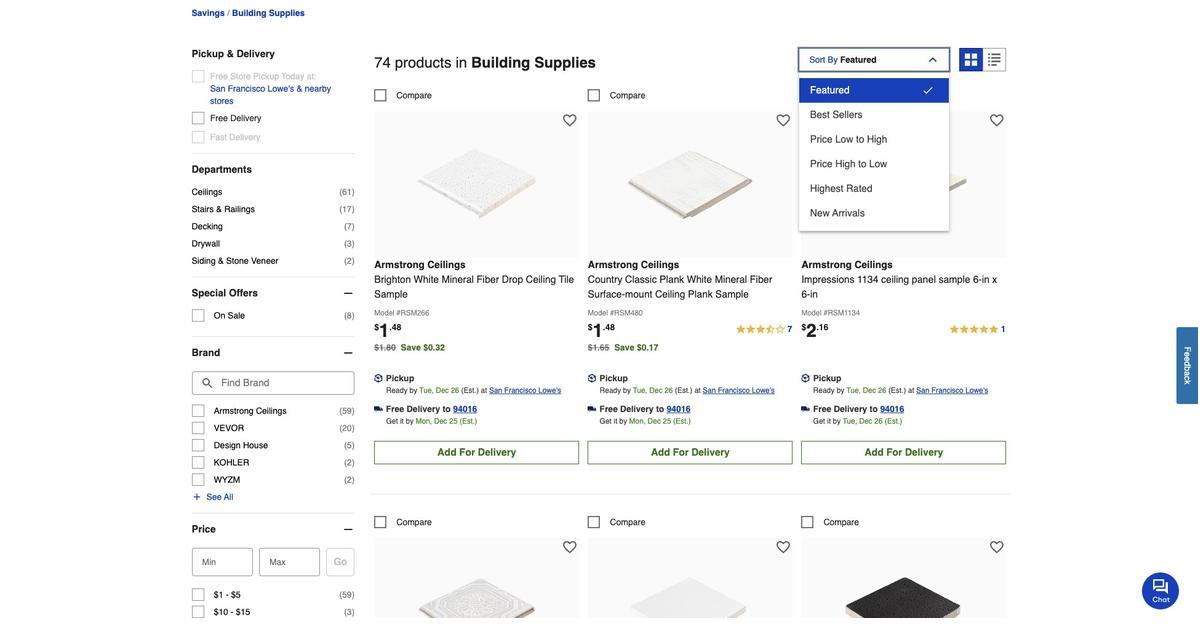 Task type: describe. For each thing, give the bounding box(es) containing it.
2 for wyzm
[[347, 475, 352, 485]]

1 horizontal spatial plank
[[688, 289, 713, 300]]

$0.32
[[424, 343, 445, 353]]

ceiling inside armstrong ceilings country classic plank white mineral fiber surface-mount ceiling plank sample
[[656, 289, 686, 300]]

grid view image
[[966, 53, 978, 66]]

san inside the san francisco lowe's & nearby stores
[[210, 84, 226, 93]]

building inside the savings / building supplies
[[232, 8, 267, 18]]

( 59 ) for price
[[339, 590, 355, 600]]

was price $1.80 element
[[375, 340, 401, 353]]

5001229557 element
[[375, 89, 432, 101]]

2 for kohler
[[347, 458, 352, 468]]

mineral inside armstrong ceilings brighton white mineral fiber drop ceiling tile sample
[[442, 274, 474, 285]]

1 $ from the left
[[375, 322, 379, 332]]

free for pickup icon associated with 2nd 'san francisco lowe's' button from right
[[600, 404, 618, 414]]

supplies inside the savings / building supplies
[[269, 8, 305, 18]]

white inside armstrong ceilings brighton white mineral fiber drop ceiling tile sample
[[414, 274, 439, 285]]

) for stairs & railings
[[352, 204, 355, 214]]

b
[[1183, 367, 1193, 372]]

f e e d b a c k button
[[1177, 328, 1199, 405]]

departments element
[[192, 164, 355, 176]]

$ 1 .48 for 1st actual price $1.48 element from the left
[[375, 320, 402, 342]]

$0.17
[[637, 343, 659, 353]]

tile
[[559, 274, 574, 285]]

( 2 ) for wyzm
[[344, 475, 355, 485]]

price high to low
[[811, 159, 888, 170]]

armstrong ceilings
[[214, 406, 287, 416]]

get for 3rd 'san francisco lowe's' button from right's pickup icon truck filled image
[[386, 417, 398, 426]]

mon, for "94016" button associated with 3rd 'san francisco lowe's' button from right
[[416, 417, 432, 426]]

go button
[[327, 549, 355, 577]]

2 add for delivery from the left
[[651, 447, 730, 458]]

7 inside 3.5 stars image
[[788, 324, 793, 334]]

min
[[202, 558, 216, 568]]

brighton
[[375, 274, 411, 285]]

1 horizontal spatial low
[[870, 159, 888, 170]]

products
[[395, 54, 452, 71]]

) for ceilings
[[352, 187, 355, 197]]

) for vevor
[[352, 424, 355, 433]]

get it by mon, dec 25 (est.) for "94016" button associated with 3rd 'san francisco lowe's' button from right
[[386, 417, 478, 426]]

compare for 5014221677 element
[[824, 90, 860, 100]]

go
[[334, 557, 348, 568]]

savings / building supplies
[[192, 8, 305, 18]]

house
[[243, 441, 268, 451]]

5001229573 element
[[588, 89, 646, 101]]

stores
[[210, 96, 234, 106]]

savings
[[192, 8, 225, 18]]

) for $10 - $15
[[352, 608, 355, 617]]

arrivals
[[833, 208, 865, 219]]

was price $1.65 element
[[588, 340, 615, 353]]

a
[[1183, 372, 1193, 377]]

94016 for "94016" button associated with 3rd 'san francisco lowe's' button from right
[[453, 404, 477, 414]]

$1.80
[[375, 343, 396, 353]]

price button
[[192, 514, 355, 546]]

on sale
[[214, 311, 245, 321]]

( for on sale
[[344, 311, 347, 321]]

x
[[993, 274, 998, 285]]

max
[[270, 558, 286, 568]]

$ for 1
[[802, 322, 807, 332]]

( for kohler
[[344, 458, 347, 468]]

0 vertical spatial plank
[[660, 274, 685, 285]]

plus image
[[192, 492, 202, 502]]

pickup for pickup icon associated with 2nd 'san francisco lowe's' button from right
[[600, 374, 628, 383]]

1 button
[[949, 322, 1007, 337]]

model # rsm266
[[375, 309, 430, 317]]

59 for brand
[[342, 406, 352, 416]]

.48 for 1st actual price $1.48 element from the left
[[390, 322, 402, 332]]

2 actual price $1.48 element from the left
[[588, 320, 615, 342]]

rated
[[847, 183, 873, 194]]

veneer
[[251, 256, 279, 266]]

truck filled image for 3rd 'san francisco lowe's' button from right's pickup icon
[[375, 405, 383, 414]]

armstrong ceilings brighton white mineral fiber drop ceiling tile sample
[[375, 260, 574, 300]]

armstrong ceilings country classic plank white mineral fiber surface-mount ceiling plank sample image
[[623, 117, 759, 253]]

it for 3rd 'san francisco lowe's' button from right's pickup icon
[[400, 417, 404, 426]]

) for decking
[[352, 222, 355, 231]]

free for 3rd 'san francisco lowe's' button from the left pickup icon
[[814, 404, 832, 414]]

$1 - $5
[[214, 590, 241, 600]]

8
[[347, 311, 352, 321]]

2 add for delivery button from the left
[[588, 441, 793, 465]]

design house
[[214, 441, 268, 451]]

special
[[192, 288, 226, 299]]

fast
[[210, 132, 227, 142]]

model # rsm1134
[[802, 309, 861, 317]]

country
[[588, 274, 623, 285]]

checkmark image
[[923, 84, 935, 97]]

pickup for 3rd 'san francisco lowe's' button from right's pickup icon
[[386, 374, 415, 383]]

free delivery to 94016 for "94016" button related to 3rd 'san francisco lowe's' button from the left
[[814, 404, 905, 414]]

94016 button for 3rd 'san francisco lowe's' button from right
[[453, 403, 477, 415]]

17
[[342, 204, 352, 214]]

fiber inside armstrong ceilings country classic plank white mineral fiber surface-mount ceiling plank sample
[[750, 274, 773, 285]]

brand button
[[192, 337, 355, 369]]

20
[[342, 424, 352, 433]]

) for $1 - $5
[[352, 590, 355, 600]]

to for 3rd 'san francisco lowe's' button from the left
[[870, 404, 878, 414]]

free delivery
[[210, 113, 262, 123]]

truck filled image for pickup icon associated with 2nd 'san francisco lowe's' button from right
[[588, 405, 597, 414]]

building supplies link
[[232, 8, 305, 18]]

to for 3rd 'san francisco lowe's' button from right
[[443, 404, 451, 414]]

design
[[214, 441, 241, 451]]

$1.65
[[588, 343, 610, 353]]

armstrong for brighton
[[375, 260, 425, 271]]

ready for 3rd 'san francisco lowe's' button from right's pickup icon
[[386, 386, 408, 395]]

best sellers button
[[800, 103, 950, 127]]

( 2 ) for siding & stone veneer
[[344, 256, 355, 266]]

& inside the san francisco lowe's & nearby stores
[[297, 84, 302, 93]]

pickup image for 3rd 'san francisco lowe's' button from the left
[[802, 374, 811, 383]]

& for stone
[[218, 256, 224, 266]]

see all
[[207, 492, 233, 502]]

5 stars image
[[949, 322, 1007, 337]]

sale
[[228, 311, 245, 321]]

model for brighton white mineral fiber drop ceiling tile sample
[[375, 309, 395, 317]]

tue, for 2nd 'san francisco lowe's' button from right's "94016" button
[[633, 386, 648, 395]]

model for country classic plank white mineral fiber surface-mount ceiling plank sample
[[588, 309, 608, 317]]

5014221677 element
[[802, 89, 860, 101]]

francisco for 3rd 'san francisco lowe's' button from the left pickup icon
[[932, 386, 964, 395]]

armstrong up vevor
[[214, 406, 254, 416]]

$5
[[231, 590, 241, 600]]

armstrong ceilings plain white mineral fiber drop ceiling tile sample image
[[623, 545, 759, 619]]

) for wyzm
[[352, 475, 355, 485]]

3 for $10 - $15
[[347, 608, 352, 617]]

( 8 )
[[344, 311, 355, 321]]

armstrong for impressions
[[802, 260, 852, 271]]

offers
[[229, 288, 258, 299]]

# for armstrong ceilings impressions 1134 ceiling panel sample 6-in x 6-in
[[824, 309, 828, 317]]

2 e from the top
[[1183, 357, 1193, 362]]

featured button
[[800, 78, 950, 103]]

see
[[207, 492, 222, 502]]

armstrong ceilings impressions 1134 ceiling panel sample 6-in x 6-in image
[[837, 117, 972, 253]]

wyzm
[[214, 475, 240, 485]]

ceilings down find brand text box
[[256, 406, 287, 416]]

francisco inside the san francisco lowe's & nearby stores
[[228, 84, 265, 93]]

stone
[[226, 256, 249, 266]]

( for wyzm
[[344, 475, 347, 485]]

railings
[[224, 204, 255, 214]]

1134
[[858, 274, 879, 285]]

1 horizontal spatial in
[[811, 289, 818, 300]]

) for armstrong ceilings
[[352, 406, 355, 416]]

new arrivals button
[[800, 201, 950, 226]]

armstrong ceilings fine fissured black mineral fiber drop ceiling tile sample image
[[837, 545, 972, 619]]

highest
[[811, 183, 844, 194]]

25 for "94016" button associated with 3rd 'san francisco lowe's' button from right
[[450, 417, 458, 426]]

mon, for 2nd 'san francisco lowe's' button from right's "94016" button
[[630, 417, 646, 426]]

3 add from the left
[[865, 447, 884, 458]]

highest rated
[[811, 183, 873, 194]]

tue, for "94016" button associated with 3rd 'san francisco lowe's' button from right
[[420, 386, 434, 395]]

( for drywall
[[344, 239, 347, 249]]

price high to low button
[[800, 152, 950, 177]]

1 add for delivery from the left
[[438, 447, 517, 458]]

decking
[[192, 222, 223, 231]]

$1.80 save $0.32
[[375, 343, 445, 353]]

model for impressions 1134 ceiling panel sample 6-in x 6-in
[[802, 309, 822, 317]]

fiber inside armstrong ceilings brighton white mineral fiber drop ceiling tile sample
[[477, 274, 499, 285]]

kohler
[[214, 458, 249, 468]]

free store pickup today at:
[[210, 71, 316, 81]]

2 heart outline image from the top
[[991, 541, 1004, 555]]

2 ready by tue, dec 26 (est.) at san francisco lowe's from the left
[[600, 386, 775, 395]]

to for 2nd 'san francisco lowe's' button from right
[[656, 404, 665, 414]]

featured
[[811, 85, 850, 96]]

siding & stone veneer
[[192, 256, 279, 266]]

pickup image for 2nd 'san francisco lowe's' button from right
[[588, 374, 597, 383]]

1 vertical spatial supplies
[[535, 54, 596, 71]]

compare for the '5001229571' element
[[397, 518, 432, 527]]

impressions
[[802, 274, 855, 285]]

pickup & delivery
[[192, 49, 275, 60]]

minus image for price
[[343, 524, 355, 536]]

( 59 ) for brand
[[339, 406, 355, 416]]

drywall
[[192, 239, 220, 249]]

today
[[282, 71, 305, 81]]

ceiling
[[882, 274, 910, 285]]

sellers
[[833, 110, 863, 121]]

free delivery to 94016 for 2nd 'san francisco lowe's' button from right's "94016" button
[[600, 404, 691, 414]]

ceiling inside armstrong ceilings brighton white mineral fiber drop ceiling tile sample
[[526, 274, 556, 285]]



Task type: vqa. For each thing, say whether or not it's contained in the screenshot.


Task type: locate. For each thing, give the bounding box(es) containing it.
3 94016 from the left
[[881, 404, 905, 414]]

ceiling left tile
[[526, 274, 556, 285]]

0 horizontal spatial #
[[397, 309, 401, 317]]

0 horizontal spatial mineral
[[442, 274, 474, 285]]

san francisco lowe's button
[[489, 385, 562, 397], [703, 385, 775, 397], [917, 385, 989, 397]]

get it by tue, dec 26 (est.)
[[814, 417, 903, 426]]

0 horizontal spatial in
[[456, 54, 467, 71]]

2 .48 from the left
[[603, 322, 615, 332]]

2 horizontal spatial add
[[865, 447, 884, 458]]

1 heart outline image from the top
[[991, 114, 1004, 127]]

tue, for "94016" button related to 3rd 'san francisco lowe's' button from the left
[[847, 386, 861, 395]]

ready down $1.80
[[386, 386, 408, 395]]

armstrong ceilings impressions 1134 ceiling panel sample 6-in x 6-in
[[802, 260, 998, 300]]

ceilings up rsm266
[[428, 260, 466, 271]]

10 ) from the top
[[352, 458, 355, 468]]

c
[[1183, 377, 1193, 381]]

- right $10
[[231, 608, 234, 617]]

3 pickup image from the left
[[802, 374, 811, 383]]

1 ) from the top
[[352, 187, 355, 197]]

59 down go
[[342, 590, 352, 600]]

0 horizontal spatial sample
[[375, 289, 408, 300]]

compare inside 5001229557 element
[[397, 90, 432, 100]]

1 it from the left
[[400, 417, 404, 426]]

1
[[379, 320, 390, 342], [593, 320, 603, 342], [1002, 324, 1006, 334]]

0 vertical spatial 3
[[347, 239, 352, 249]]

free for 3rd 'san francisco lowe's' button from right's pickup icon
[[386, 404, 404, 414]]

pickup image
[[375, 374, 383, 383], [588, 374, 597, 383], [802, 374, 811, 383]]

pickup down $ 2 .16
[[814, 374, 842, 383]]

savings link
[[192, 8, 225, 18]]

2 horizontal spatial add for delivery button
[[802, 441, 1007, 465]]

$1
[[214, 590, 224, 600]]

armstrong up impressions
[[802, 260, 852, 271]]

armstrong up the brighton
[[375, 260, 425, 271]]

1 horizontal spatial for
[[673, 447, 689, 458]]

94016
[[453, 404, 477, 414], [667, 404, 691, 414], [881, 404, 905, 414]]

( 59 ) down go
[[339, 590, 355, 600]]

compare inside 5001229573 element
[[610, 90, 646, 100]]

actual price $1.48 element up $1.65
[[588, 320, 615, 342]]

ready by tue, dec 26 (est.) at san francisco lowe's down $0.32
[[386, 386, 562, 395]]

1 horizontal spatial pickup image
[[588, 374, 597, 383]]

1 ( 59 ) from the top
[[339, 406, 355, 416]]

3
[[347, 239, 352, 249], [347, 608, 352, 617]]

pickup image down actual price $2.16 element
[[802, 374, 811, 383]]

1 for second actual price $1.48 element from left
[[593, 320, 603, 342]]

sample down the brighton
[[375, 289, 408, 300]]

ready by tue, dec 26 (est.) at san francisco lowe's down $0.17
[[600, 386, 775, 395]]

74
[[375, 54, 391, 71]]

get it by mon, dec 25 (est.) for 2nd 'san francisco lowe's' button from right's "94016" button
[[600, 417, 691, 426]]

2 vertical spatial in
[[811, 289, 818, 300]]

3 ready from the left
[[814, 386, 835, 395]]

in down impressions
[[811, 289, 818, 300]]

0 horizontal spatial get
[[386, 417, 398, 426]]

1 .48 from the left
[[390, 322, 402, 332]]

2 horizontal spatial ready
[[814, 386, 835, 395]]

& up store
[[227, 49, 234, 60]]

12 ) from the top
[[352, 590, 355, 600]]

1 3 from the top
[[347, 239, 352, 249]]

0 vertical spatial in
[[456, 54, 467, 71]]

2 sample from the left
[[716, 289, 749, 300]]

actual price $2.16 element
[[802, 320, 829, 342]]

0 horizontal spatial supplies
[[269, 8, 305, 18]]

2 model from the left
[[588, 309, 608, 317]]

lowe's inside the san francisco lowe's & nearby stores
[[268, 84, 294, 93]]

25 for 2nd 'san francisco lowe's' button from right's "94016" button
[[663, 417, 672, 426]]

59 for price
[[342, 590, 352, 600]]

price up highest
[[811, 159, 833, 170]]

( for $10 - $15
[[344, 608, 347, 617]]

0 horizontal spatial white
[[414, 274, 439, 285]]

free delivery to 94016 for "94016" button associated with 3rd 'san francisco lowe's' button from right
[[386, 404, 477, 414]]

( 3 ) for $10 - $15
[[344, 608, 355, 617]]

2 add from the left
[[651, 447, 671, 458]]

0 horizontal spatial 94016
[[453, 404, 477, 414]]

1 # from the left
[[397, 309, 401, 317]]

1 white from the left
[[414, 274, 439, 285]]

2 minus image from the top
[[343, 347, 355, 359]]

3 94016 button from the left
[[881, 403, 905, 415]]

drop
[[502, 274, 523, 285]]

2 for from the left
[[673, 447, 689, 458]]

store
[[230, 71, 251, 81]]

2 horizontal spatial get
[[814, 417, 826, 426]]

1 horizontal spatial high
[[868, 134, 888, 145]]

2 59 from the top
[[342, 590, 352, 600]]

5001229565 element
[[588, 516, 646, 529]]

price for price low to high
[[811, 134, 833, 145]]

1 get it by mon, dec 25 (est.) from the left
[[386, 417, 478, 426]]

2 horizontal spatial at
[[909, 386, 915, 395]]

1 vertical spatial minus image
[[343, 347, 355, 359]]

minus image inside price button
[[343, 524, 355, 536]]

sample
[[939, 274, 971, 285]]

armstrong inside armstrong ceilings impressions 1134 ceiling panel sample 6-in x 6-in
[[802, 260, 852, 271]]

$ 1 .48
[[375, 320, 402, 342], [588, 320, 615, 342]]

d
[[1183, 362, 1193, 367]]

4 ) from the top
[[352, 239, 355, 249]]

0 horizontal spatial ready
[[386, 386, 408, 395]]

1 ( 3 ) from the top
[[344, 239, 355, 249]]

.48 for second actual price $1.48 element from left
[[603, 322, 615, 332]]

0 vertical spatial ( 59 )
[[339, 406, 355, 416]]

0 horizontal spatial 1
[[379, 320, 390, 342]]

0 horizontal spatial for
[[460, 447, 475, 458]]

0 horizontal spatial 7
[[347, 222, 352, 231]]

ceilings for country classic plank white mineral fiber surface-mount ceiling plank sample
[[641, 260, 680, 271]]

1 san francisco lowe's button from the left
[[489, 385, 562, 397]]

at:
[[307, 71, 316, 81]]

3 add for delivery from the left
[[865, 447, 944, 458]]

.48 down model # rsm480
[[603, 322, 615, 332]]

26
[[451, 386, 459, 395], [665, 386, 673, 395], [879, 386, 887, 395], [875, 417, 883, 426]]

# for armstrong ceilings brighton white mineral fiber drop ceiling tile sample
[[397, 309, 401, 317]]

.48
[[390, 322, 402, 332], [603, 322, 615, 332]]

# for armstrong ceilings country classic plank white mineral fiber surface-mount ceiling plank sample
[[610, 309, 615, 317]]

-
[[226, 590, 229, 600], [231, 608, 234, 617]]

( for siding & stone veneer
[[344, 256, 347, 266]]

ceilings inside armstrong ceilings country classic plank white mineral fiber surface-mount ceiling plank sample
[[641, 260, 680, 271]]

3 get from the left
[[814, 417, 826, 426]]

1 vertical spatial building
[[471, 54, 531, 71]]

1 vertical spatial -
[[231, 608, 234, 617]]

1 horizontal spatial truck filled image
[[588, 405, 597, 414]]

3 at from the left
[[909, 386, 915, 395]]

low down the "price low to high" button
[[870, 159, 888, 170]]

2 horizontal spatial add for delivery
[[865, 447, 944, 458]]

3 truck filled image from the left
[[802, 405, 811, 414]]

supplies up 5001229573 element
[[535, 54, 596, 71]]

sample up 3.5 stars image
[[716, 289, 749, 300]]

0 vertical spatial high
[[868, 134, 888, 145]]

3 minus image from the top
[[343, 524, 355, 536]]

0 vertical spatial building
[[232, 8, 267, 18]]

3 add for delivery button from the left
[[802, 441, 1007, 465]]

pickup image down $1.80
[[375, 374, 383, 383]]

( for decking
[[344, 222, 347, 231]]

3.5 stars image
[[736, 322, 793, 337]]

ceiling
[[526, 274, 556, 285], [656, 289, 686, 300]]

# up .16
[[824, 309, 828, 317]]

mount
[[625, 289, 653, 300]]

2 ( 3 ) from the top
[[344, 608, 355, 617]]

1 fiber from the left
[[477, 274, 499, 285]]

( 3 ) for drywall
[[344, 239, 355, 249]]

save for save $0.17
[[615, 343, 635, 353]]

low
[[836, 134, 854, 145], [870, 159, 888, 170]]

6- left x
[[974, 274, 982, 285]]

minus image for brand
[[343, 347, 355, 359]]

armstrong ceilings country classic plank white mineral fiber surface-mount ceiling plank sample
[[588, 260, 773, 300]]

high inside the "price low to high" button
[[868, 134, 888, 145]]

nearby
[[305, 84, 331, 93]]

#
[[397, 309, 401, 317], [610, 309, 615, 317], [824, 309, 828, 317]]

1 vertical spatial 6-
[[802, 289, 811, 300]]

best sellers
[[811, 110, 863, 121]]

1 actual price $1.48 element from the left
[[375, 320, 402, 342]]

1 horizontal spatial ceiling
[[656, 289, 686, 300]]

2 truck filled image from the left
[[588, 405, 597, 414]]

$10 - $15
[[214, 608, 250, 617]]

supplies right /
[[269, 8, 305, 18]]

0 horizontal spatial save
[[401, 343, 421, 353]]

8 ) from the top
[[352, 424, 355, 433]]

6- down impressions
[[802, 289, 811, 300]]

compare inside 5014221677 element
[[824, 90, 860, 100]]

1 for from the left
[[460, 447, 475, 458]]

model down the surface-
[[588, 309, 608, 317]]

1 horizontal spatial 94016
[[667, 404, 691, 414]]

e up b
[[1183, 357, 1193, 362]]

pickup up the san francisco lowe's & nearby stores
[[253, 71, 279, 81]]

( for $1 - $5
[[339, 590, 342, 600]]

3 down go
[[347, 608, 352, 617]]

white right the brighton
[[414, 274, 439, 285]]

0 horizontal spatial building
[[232, 8, 267, 18]]

6 ) from the top
[[352, 311, 355, 321]]

0 vertical spatial price
[[811, 134, 833, 145]]

9 ) from the top
[[352, 441, 355, 451]]

fiber
[[477, 274, 499, 285], [750, 274, 773, 285]]

3 free delivery to 94016 from the left
[[814, 404, 905, 414]]

1 save from the left
[[401, 343, 421, 353]]

1 at from the left
[[481, 386, 487, 395]]

$ up was price $1.65 element
[[588, 322, 593, 332]]

1 horizontal spatial building
[[471, 54, 531, 71]]

2 $ 1 .48 from the left
[[588, 320, 615, 342]]

mineral inside armstrong ceilings country classic plank white mineral fiber surface-mount ceiling plank sample
[[715, 274, 748, 285]]

1 add from the left
[[438, 447, 457, 458]]

59 up 20
[[342, 406, 352, 416]]

2 save from the left
[[615, 343, 635, 353]]

sample inside armstrong ceilings brighton white mineral fiber drop ceiling tile sample
[[375, 289, 408, 300]]

francisco for pickup icon associated with 2nd 'san francisco lowe's' button from right
[[718, 386, 750, 395]]

& for delivery
[[227, 49, 234, 60]]

minus image
[[343, 287, 355, 300], [343, 347, 355, 359], [343, 524, 355, 536]]

1 ( 2 ) from the top
[[344, 256, 355, 266]]

# down the brighton
[[397, 309, 401, 317]]

dec
[[436, 386, 449, 395], [650, 386, 663, 395], [863, 386, 877, 395], [434, 417, 448, 426], [648, 417, 661, 426], [860, 417, 873, 426]]

) for kohler
[[352, 458, 355, 468]]

save left $0.17
[[615, 343, 635, 353]]

74 products in building supplies
[[375, 54, 596, 71]]

$ 1 .48 up $1.65
[[588, 320, 615, 342]]

1 horizontal spatial mon,
[[630, 417, 646, 426]]

2 horizontal spatial $
[[802, 322, 807, 332]]

2 horizontal spatial free delivery to 94016
[[814, 404, 905, 414]]

0 horizontal spatial free delivery to 94016
[[386, 404, 477, 414]]

) for design house
[[352, 441, 355, 451]]

see all button
[[192, 491, 233, 504]]

1 vertical spatial ( 2 )
[[344, 458, 355, 468]]

94016 button for 3rd 'san francisco lowe's' button from the left
[[881, 403, 905, 415]]

high down price low to high
[[836, 159, 856, 170]]

( 59 )
[[339, 406, 355, 416], [339, 590, 355, 600]]

2 pickup image from the left
[[588, 374, 597, 383]]

ready for 3rd 'san francisco lowe's' button from the left pickup icon
[[814, 386, 835, 395]]

minus image left $1.80
[[343, 347, 355, 359]]

1 horizontal spatial model
[[588, 309, 608, 317]]

1 horizontal spatial get
[[600, 417, 612, 426]]

) for siding & stone veneer
[[352, 256, 355, 266]]

1 model from the left
[[375, 309, 395, 317]]

1 pickup image from the left
[[375, 374, 383, 383]]

- right $1
[[226, 590, 229, 600]]

save for save $0.32
[[401, 343, 421, 353]]

7 ) from the top
[[352, 406, 355, 416]]

compare for 5001229535 element
[[824, 518, 860, 527]]

0 vertical spatial 7
[[347, 222, 352, 231]]

model left rsm266
[[375, 309, 395, 317]]

1 94016 from the left
[[453, 404, 477, 414]]

e up "d"
[[1183, 353, 1193, 357]]

0 horizontal spatial truck filled image
[[375, 405, 383, 414]]

1 horizontal spatial #
[[610, 309, 615, 317]]

& down today
[[297, 84, 302, 93]]

san francisco lowe's & nearby stores button
[[210, 82, 355, 107]]

ceilings for brighton white mineral fiber drop ceiling tile sample
[[428, 260, 466, 271]]

high up price high to low button
[[868, 134, 888, 145]]

1 horizontal spatial at
[[695, 386, 701, 395]]

2 $ from the left
[[588, 322, 593, 332]]

1 horizontal spatial it
[[614, 417, 618, 426]]

59
[[342, 406, 352, 416], [342, 590, 352, 600]]

model up $ 2 .16
[[802, 309, 822, 317]]

price down best
[[811, 134, 833, 145]]

0 horizontal spatial ceiling
[[526, 274, 556, 285]]

classic
[[625, 274, 657, 285]]

1 horizontal spatial $
[[588, 322, 593, 332]]

( 3 ) down ( 7 )
[[344, 239, 355, 249]]

1 vertical spatial price
[[811, 159, 833, 170]]

2 horizontal spatial in
[[982, 274, 990, 285]]

compare for 5001229573 element
[[610, 90, 646, 100]]

fast delivery
[[210, 132, 261, 142]]

save
[[401, 343, 421, 353], [615, 343, 635, 353]]

0 horizontal spatial $ 1 .48
[[375, 320, 402, 342]]

get it by mon, dec 25 (est.)
[[386, 417, 478, 426], [600, 417, 691, 426]]

( for vevor
[[339, 424, 342, 433]]

1 $ 1 .48 from the left
[[375, 320, 402, 342]]

white right classic
[[687, 274, 713, 285]]

1 horizontal spatial 7
[[788, 324, 793, 334]]

1 horizontal spatial san francisco lowe's button
[[703, 385, 775, 397]]

5001229571 element
[[375, 516, 432, 529]]

1 mon, from the left
[[416, 417, 432, 426]]

siding
[[192, 256, 216, 266]]

minus image inside special offers button
[[343, 287, 355, 300]]

1 add for delivery button from the left
[[375, 441, 580, 465]]

actual price $1.48 element
[[375, 320, 402, 342], [588, 320, 615, 342]]

1 horizontal spatial add
[[651, 447, 671, 458]]

0 horizontal spatial 25
[[450, 417, 458, 426]]

1 vertical spatial 7
[[788, 324, 793, 334]]

stairs & railings
[[192, 204, 255, 214]]

5
[[347, 441, 352, 451]]

2 get from the left
[[600, 417, 612, 426]]

5 ) from the top
[[352, 256, 355, 266]]

in right products
[[456, 54, 467, 71]]

0 vertical spatial supplies
[[269, 8, 305, 18]]

) for drywall
[[352, 239, 355, 249]]

1 horizontal spatial add for delivery
[[651, 447, 730, 458]]

compare inside 5001229535 element
[[824, 518, 860, 527]]

1 minus image from the top
[[343, 287, 355, 300]]

1 horizontal spatial actual price $1.48 element
[[588, 320, 615, 342]]

ready for pickup icon associated with 2nd 'san francisco lowe's' button from right
[[600, 386, 621, 395]]

armstrong inside armstrong ceilings brighton white mineral fiber drop ceiling tile sample
[[375, 260, 425, 271]]

in left x
[[982, 274, 990, 285]]

6-
[[974, 274, 982, 285], [802, 289, 811, 300]]

94016 for 2nd 'san francisco lowe's' button from right's "94016" button
[[667, 404, 691, 414]]

2 fiber from the left
[[750, 274, 773, 285]]

3 it from the left
[[828, 417, 831, 426]]

3 ready by tue, dec 26 (est.) at san francisco lowe's from the left
[[814, 386, 989, 395]]

0 vertical spatial low
[[836, 134, 854, 145]]

2 94016 from the left
[[667, 404, 691, 414]]

( for ceilings
[[339, 187, 342, 197]]

( 2 ) for kohler
[[344, 458, 355, 468]]

2 get it by mon, dec 25 (est.) from the left
[[600, 417, 691, 426]]

2 at from the left
[[695, 386, 701, 395]]

departments
[[192, 164, 252, 175]]

# down the surface-
[[610, 309, 615, 317]]

) for on sale
[[352, 311, 355, 321]]

1 horizontal spatial free delivery to 94016
[[600, 404, 691, 414]]

rsm1134
[[828, 309, 861, 317]]

( 7 )
[[344, 222, 355, 231]]

1 vertical spatial ( 59 )
[[339, 590, 355, 600]]

ready up get it by tue, dec 26 (est.)
[[814, 386, 835, 395]]

pickup down savings link
[[192, 49, 224, 60]]

1 horizontal spatial mineral
[[715, 274, 748, 285]]

f
[[1183, 347, 1193, 353]]

ceilings up classic
[[641, 260, 680, 271]]

1 inside 5 stars 'image'
[[1002, 324, 1006, 334]]

2 it from the left
[[614, 417, 618, 426]]

f e e d b a c k
[[1183, 347, 1193, 385]]

0 horizontal spatial add for delivery
[[438, 447, 517, 458]]

3 ) from the top
[[352, 222, 355, 231]]

2 horizontal spatial san francisco lowe's button
[[917, 385, 989, 397]]

new
[[811, 208, 830, 219]]

pickup for 3rd 'san francisco lowe's' button from the left pickup icon
[[814, 374, 842, 383]]

.16
[[817, 322, 829, 332]]

mineral left drop
[[442, 274, 474, 285]]

1 vertical spatial plank
[[688, 289, 713, 300]]

heart outline image
[[991, 114, 1004, 127], [991, 541, 1004, 555]]

ceilings inside armstrong ceilings brighton white mineral fiber drop ceiling tile sample
[[428, 260, 466, 271]]

1 horizontal spatial 1
[[593, 320, 603, 342]]

& left 'stone'
[[218, 256, 224, 266]]

price up min
[[192, 525, 216, 536]]

1 mineral from the left
[[442, 274, 474, 285]]

pickup image for 3rd 'san francisco lowe's' button from right
[[375, 374, 383, 383]]

0 horizontal spatial san francisco lowe's button
[[489, 385, 562, 397]]

actual price $1.48 element up $1.80
[[375, 320, 402, 342]]

- for $10
[[231, 608, 234, 617]]

1 horizontal spatial 25
[[663, 417, 672, 426]]

1 horizontal spatial 6-
[[974, 274, 982, 285]]

7 button
[[736, 322, 793, 337]]

1 ready by tue, dec 26 (est.) at san francisco lowe's from the left
[[386, 386, 562, 395]]

chat invite button image
[[1143, 573, 1180, 610]]

truck filled image for 3rd 'san francisco lowe's' button from the left pickup icon
[[802, 405, 811, 414]]

2 ( 59 ) from the top
[[339, 590, 355, 600]]

0 vertical spatial ( 3 )
[[344, 239, 355, 249]]

pickup down $1.65 save $0.17
[[600, 374, 628, 383]]

armstrong for country
[[588, 260, 639, 271]]

( 20 )
[[339, 424, 355, 433]]

2 for siding & stone veneer
[[347, 256, 352, 266]]

list view image
[[989, 53, 1001, 66]]

2 mineral from the left
[[715, 274, 748, 285]]

it for pickup icon associated with 2nd 'san francisco lowe's' button from right
[[614, 417, 618, 426]]

2 mon, from the left
[[630, 417, 646, 426]]

& for railings
[[216, 204, 222, 214]]

2 ) from the top
[[352, 204, 355, 214]]

get
[[386, 417, 398, 426], [600, 417, 612, 426], [814, 417, 826, 426]]

3 for from the left
[[887, 447, 903, 458]]

13 ) from the top
[[352, 608, 355, 617]]

$ inside $ 2 .16
[[802, 322, 807, 332]]

1 vertical spatial heart outline image
[[991, 541, 1004, 555]]

2 white from the left
[[687, 274, 713, 285]]

compare for 5001229557 element
[[397, 90, 432, 100]]

0 horizontal spatial 94016 button
[[453, 403, 477, 415]]

94016 for "94016" button related to 3rd 'san francisco lowe's' button from the left
[[881, 404, 905, 414]]

white
[[414, 274, 439, 285], [687, 274, 713, 285]]

$ left .16
[[802, 322, 807, 332]]

low down sellers
[[836, 134, 854, 145]]

$ up the was price $1.80 element
[[375, 322, 379, 332]]

truck filled image
[[375, 405, 383, 414], [588, 405, 597, 414], [802, 405, 811, 414]]

1 e from the top
[[1183, 353, 1193, 357]]

2 # from the left
[[610, 309, 615, 317]]

mon,
[[416, 417, 432, 426], [630, 417, 646, 426]]

armstrong ceilings brighton white mineral fiber drop ceiling tile sample image
[[409, 117, 545, 253]]

1 get from the left
[[386, 417, 398, 426]]

( for armstrong ceilings
[[339, 406, 342, 416]]

(est.)
[[462, 386, 479, 395], [675, 386, 693, 395], [889, 386, 907, 395], [460, 417, 478, 426], [674, 417, 691, 426], [885, 417, 903, 426]]

ceilings up stairs
[[192, 187, 222, 197]]

ceilings up 1134
[[855, 260, 893, 271]]

fiber up 3.5 stars image
[[750, 274, 773, 285]]

5001229535 element
[[802, 516, 860, 529]]

ceiling right mount
[[656, 289, 686, 300]]

3 san francisco lowe's button from the left
[[917, 385, 989, 397]]

1 horizontal spatial .48
[[603, 322, 615, 332]]

heart outline image
[[564, 114, 577, 127], [777, 114, 791, 127], [564, 541, 577, 555], [777, 541, 791, 555]]

0 horizontal spatial model
[[375, 309, 395, 317]]

1 horizontal spatial $ 1 .48
[[588, 320, 615, 342]]

0 vertical spatial heart outline image
[[991, 114, 1004, 127]]

free
[[210, 71, 228, 81], [210, 113, 228, 123], [386, 404, 404, 414], [600, 404, 618, 414], [814, 404, 832, 414]]

0 vertical spatial 59
[[342, 406, 352, 416]]

for
[[460, 447, 475, 458], [673, 447, 689, 458], [887, 447, 903, 458]]

ready down $1.65
[[600, 386, 621, 395]]

3 model from the left
[[802, 309, 822, 317]]

2 horizontal spatial truck filled image
[[802, 405, 811, 414]]

ceilings for impressions 1134 ceiling panel sample 6-in x 6-in
[[855, 260, 893, 271]]

1 94016 button from the left
[[453, 403, 477, 415]]

( 59 ) up 20
[[339, 406, 355, 416]]

2 horizontal spatial ready by tue, dec 26 (est.) at san francisco lowe's
[[814, 386, 989, 395]]

3 ( 2 ) from the top
[[344, 475, 355, 485]]

2 horizontal spatial for
[[887, 447, 903, 458]]

$ 1 .48 up $1.80
[[375, 320, 402, 342]]

1 vertical spatial low
[[870, 159, 888, 170]]

0 horizontal spatial .48
[[390, 322, 402, 332]]

all
[[224, 492, 233, 502]]

2 ( 2 ) from the top
[[344, 458, 355, 468]]

/
[[227, 8, 230, 18]]

7
[[347, 222, 352, 231], [788, 324, 793, 334]]

at for 2nd 'san francisco lowe's' button from right
[[695, 386, 701, 395]]

ready by tue, dec 26 (est.) at san francisco lowe's up get it by tue, dec 26 (est.)
[[814, 386, 989, 395]]

2 3 from the top
[[347, 608, 352, 617]]

armstrong inside armstrong ceilings country classic plank white mineral fiber surface-mount ceiling plank sample
[[588, 260, 639, 271]]

- for $1
[[226, 590, 229, 600]]

7 left actual price $2.16 element
[[788, 324, 793, 334]]

0 vertical spatial 6-
[[974, 274, 982, 285]]

7 down ( 17 )
[[347, 222, 352, 231]]

1 59 from the top
[[342, 406, 352, 416]]

3 # from the left
[[824, 309, 828, 317]]

save left $0.32
[[401, 343, 421, 353]]

compare inside the '5001229571' element
[[397, 518, 432, 527]]

0 horizontal spatial it
[[400, 417, 404, 426]]

2 horizontal spatial 94016 button
[[881, 403, 905, 415]]

stairs
[[192, 204, 214, 214]]

at for 3rd 'san francisco lowe's' button from the left
[[909, 386, 915, 395]]

pickup image down $1.65
[[588, 374, 597, 383]]

0 horizontal spatial low
[[836, 134, 854, 145]]

0 horizontal spatial -
[[226, 590, 229, 600]]

mineral up 3.5 stars image
[[715, 274, 748, 285]]

$15
[[236, 608, 250, 617]]

2 vertical spatial price
[[192, 525, 216, 536]]

(
[[339, 187, 342, 197], [339, 204, 342, 214], [344, 222, 347, 231], [344, 239, 347, 249], [344, 256, 347, 266], [344, 311, 347, 321], [339, 406, 342, 416], [339, 424, 342, 433], [344, 441, 347, 451], [344, 458, 347, 468], [344, 475, 347, 485], [339, 590, 342, 600], [344, 608, 347, 617]]

armstrong ceilings wellington white mineral fiber surface-mount ceiling tile sample image
[[409, 545, 545, 619]]

price for price high to low
[[811, 159, 833, 170]]

1 25 from the left
[[450, 417, 458, 426]]

ceilings inside armstrong ceilings impressions 1134 ceiling panel sample 6-in x 6-in
[[855, 260, 893, 271]]

( 3 ) down go
[[344, 608, 355, 617]]

high inside price high to low button
[[836, 159, 856, 170]]

( for stairs & railings
[[339, 204, 342, 214]]

rsm480
[[615, 309, 643, 317]]

$1.65 save $0.17
[[588, 343, 659, 353]]

fiber left drop
[[477, 274, 499, 285]]

special offers
[[192, 288, 258, 299]]

Find Brand text field
[[192, 372, 355, 395]]

pickup down $1.80 save $0.32
[[386, 374, 415, 383]]

armstrong up country
[[588, 260, 639, 271]]

& right stairs
[[216, 204, 222, 214]]

high
[[868, 134, 888, 145], [836, 159, 856, 170]]

$ 2 .16
[[802, 320, 829, 342]]

3 down ( 7 )
[[347, 239, 352, 249]]

get for truck filled image for pickup icon associated with 2nd 'san francisco lowe's' button from right
[[600, 417, 612, 426]]

$ 1 .48 for second actual price $1.48 element from left
[[588, 320, 615, 342]]

minus image inside brand button
[[343, 347, 355, 359]]

vevor
[[214, 424, 244, 433]]

2 san francisco lowe's button from the left
[[703, 385, 775, 397]]

1 horizontal spatial supplies
[[535, 54, 596, 71]]

0 vertical spatial ceiling
[[526, 274, 556, 285]]

1 horizontal spatial save
[[615, 343, 635, 353]]

1 for 1st actual price $1.48 element from the left
[[379, 320, 390, 342]]

3 for drywall
[[347, 239, 352, 249]]

on
[[214, 311, 225, 321]]

minus image up 8 at the bottom
[[343, 287, 355, 300]]

61
[[342, 187, 352, 197]]

new arrivals
[[811, 208, 865, 219]]

1 truck filled image from the left
[[375, 405, 383, 414]]

2 ready from the left
[[600, 386, 621, 395]]

compare inside "5001229565" element
[[610, 518, 646, 527]]

minus image up go
[[343, 524, 355, 536]]

2
[[347, 256, 352, 266], [807, 320, 817, 342], [347, 458, 352, 468], [347, 475, 352, 485]]

1 vertical spatial in
[[982, 274, 990, 285]]

it
[[400, 417, 404, 426], [614, 417, 618, 426], [828, 417, 831, 426]]

price low to high
[[811, 134, 888, 145]]

white inside armstrong ceilings country classic plank white mineral fiber surface-mount ceiling plank sample
[[687, 274, 713, 285]]

0 horizontal spatial ready by tue, dec 26 (est.) at san francisco lowe's
[[386, 386, 562, 395]]

sample inside armstrong ceilings country classic plank white mineral fiber surface-mount ceiling plank sample
[[716, 289, 749, 300]]

2 94016 button from the left
[[667, 403, 691, 415]]

94016 button for 2nd 'san francisco lowe's' button from right
[[667, 403, 691, 415]]

.48 down model # rsm266
[[390, 322, 402, 332]]

compare for "5001229565" element
[[610, 518, 646, 527]]



